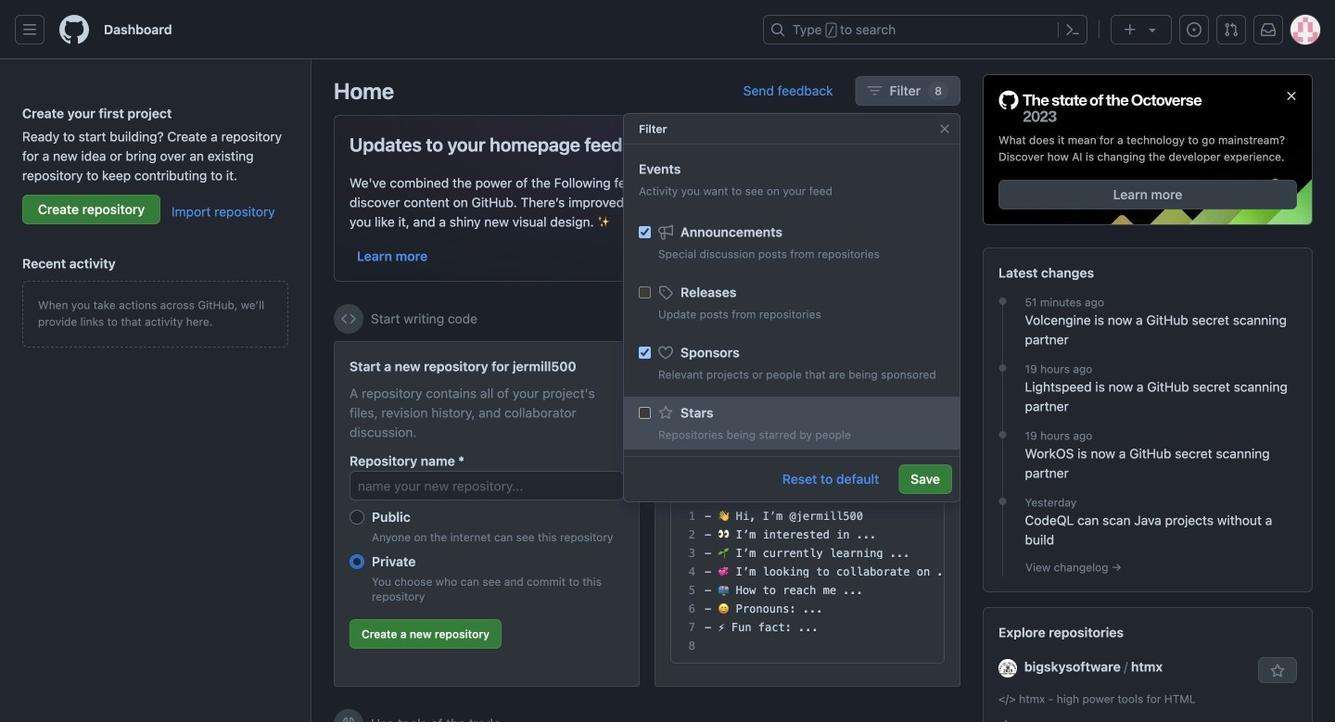 Task type: locate. For each thing, give the bounding box(es) containing it.
2 dot fill image from the top
[[996, 428, 1010, 443]]

filter image
[[868, 83, 883, 98]]

0 vertical spatial dot fill image
[[996, 361, 1010, 376]]

explore element
[[983, 74, 1313, 723]]

None checkbox
[[639, 407, 651, 419]]

star this repository image
[[1271, 664, 1285, 679]]

3 dot fill image from the top
[[996, 494, 1010, 509]]

issue opened image
[[1187, 22, 1202, 37]]

github logo image
[[999, 90, 1203, 124]]

None radio
[[350, 555, 364, 569]]

introduce yourself with a profile readme element
[[655, 341, 961, 687]]

close image
[[1285, 89, 1299, 103]]

tools image
[[341, 717, 356, 723]]

tag image
[[659, 285, 673, 300]]

None radio
[[350, 510, 364, 525]]

2 vertical spatial dot fill image
[[996, 494, 1010, 509]]

name your new repository... text field
[[350, 471, 624, 501]]

git pull request image
[[1224, 22, 1239, 37]]

explore repositories navigation
[[983, 608, 1313, 723]]

x image
[[930, 133, 945, 148]]

heart image
[[659, 345, 673, 360]]

dot fill image
[[996, 361, 1010, 376], [996, 428, 1010, 443], [996, 494, 1010, 509]]

command palette image
[[1066, 22, 1081, 37]]

menu
[[624, 209, 960, 698]]

homepage image
[[59, 15, 89, 45]]

close menu image
[[938, 121, 953, 136]]

None checkbox
[[639, 226, 651, 238], [639, 287, 651, 299], [639, 347, 651, 359], [639, 226, 651, 238], [639, 287, 651, 299], [639, 347, 651, 359]]

None submit
[[869, 466, 929, 492]]

1 vertical spatial dot fill image
[[996, 428, 1010, 443]]



Task type: vqa. For each thing, say whether or not it's contained in the screenshot.
Pull requests element
no



Task type: describe. For each thing, give the bounding box(es) containing it.
megaphone image
[[659, 225, 673, 240]]

none submit inside introduce yourself with a profile readme element
[[869, 466, 929, 492]]

plus image
[[1123, 22, 1138, 37]]

triangle down image
[[1145, 22, 1160, 37]]

@bigskysoftware profile image
[[999, 659, 1017, 678]]

star image
[[659, 406, 673, 421]]

why am i seeing this? image
[[946, 312, 961, 326]]

none radio inside start a new repository element
[[350, 510, 364, 525]]

start a new repository element
[[334, 341, 640, 687]]

1 dot fill image from the top
[[996, 361, 1010, 376]]

dot fill image
[[996, 294, 1010, 309]]

notifications image
[[1261, 22, 1276, 37]]

none radio inside start a new repository element
[[350, 555, 364, 569]]

code image
[[341, 312, 356, 326]]



